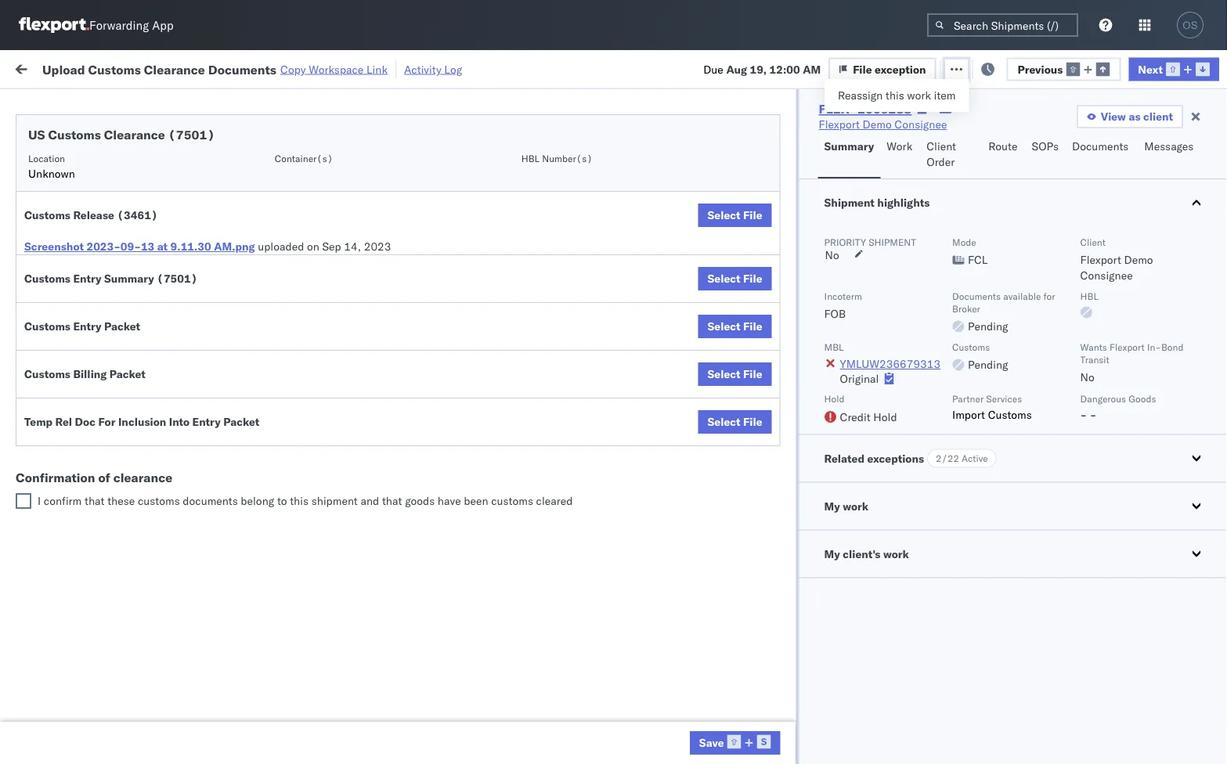 Task type: vqa. For each thing, say whether or not it's contained in the screenshot.
second Schedule Pickup from Los Angeles, CA button from the top of the page the "CA"
no



Task type: describe. For each thing, give the bounding box(es) containing it.
3 hlxu8034992 from the top
[[1131, 260, 1208, 274]]

(7501) for customs entry summary (7501)
[[157, 272, 198, 285]]

11:59 pm pdt, nov 4, 2022 for first the schedule pickup from los angeles, ca "button"
[[252, 191, 396, 205]]

due
[[704, 62, 724, 76]]

6 ocean fcl from the top
[[479, 433, 534, 446]]

(7501) for us customs clearance (7501)
[[168, 127, 215, 143]]

3 schedule pickup from los angeles, ca button from the top
[[36, 285, 222, 318]]

shipment
[[824, 196, 875, 210]]

11:59 for fifth schedule pickup from los angeles, ca link from the top
[[252, 502, 283, 515]]

messages button
[[1138, 132, 1202, 179]]

5 flex-1846748 from the top
[[865, 295, 946, 309]]

1 lagerfeld from the top
[[840, 536, 887, 550]]

select file for customs release (3461)
[[708, 208, 763, 222]]

4 schedule pickup from los angeles, ca link from the top
[[36, 354, 222, 386]]

container
[[965, 122, 1007, 134]]

angeles, for fifth schedule pickup from los angeles, ca link from the top
[[168, 493, 211, 507]]

2 abcdefg78456546 from the top
[[1067, 398, 1172, 412]]

2/22
[[936, 453, 959, 464]]

summary inside button
[[824, 139, 874, 153]]

1 schedule delivery appointment link from the top
[[36, 155, 193, 171]]

flexport demo consignee link
[[819, 117, 947, 132]]

3 abcdefg78456546 from the top
[[1067, 433, 1172, 446]]

nov for 1st schedule pickup from los angeles, ca link from the top of the page
[[333, 191, 353, 205]]

client for order
[[927, 139, 956, 153]]

customs down by:
[[48, 127, 101, 143]]

message
[[210, 61, 254, 74]]

order
[[927, 155, 955, 169]]

4 resize handle column header from the left
[[555, 121, 573, 764]]

0 horizontal spatial demo
[[863, 117, 892, 131]]

file for customs billing packet
[[743, 367, 763, 381]]

13
[[141, 240, 155, 253]]

0 horizontal spatial at
[[157, 240, 168, 253]]

3 ca from the top
[[36, 302, 51, 316]]

0 vertical spatial on
[[383, 61, 395, 74]]

customs up screenshot
[[24, 208, 70, 222]]

1 schedule pickup from los angeles, ca button from the top
[[36, 182, 222, 215]]

save button
[[690, 732, 781, 755]]

Search Work text field
[[701, 56, 872, 79]]

select for customs billing packet
[[708, 367, 741, 381]]

2 vertical spatial entry
[[192, 415, 221, 429]]

flexport inside flexport demo consignee link
[[819, 117, 860, 131]]

save
[[699, 736, 724, 750]]

3 hlxu6269489, from the top
[[1048, 260, 1128, 274]]

hbl number(s)
[[521, 152, 593, 164]]

work left item
[[907, 89, 931, 102]]

ca inside confirm pickup from los angeles, ca
[[36, 440, 51, 453]]

flexport demo consignee
[[819, 117, 947, 131]]

customs down forwarding
[[88, 61, 141, 77]]

4 ceau7522281, from the top
[[965, 294, 1045, 308]]

appointment for 3rd schedule delivery appointment 'link' from the bottom
[[128, 156, 193, 170]]

5 ceau7522281, from the top
[[965, 329, 1045, 343]]

4 abcdefg78456546 from the top
[[1067, 467, 1172, 481]]

i confirm that these customs documents belong to this shipment and that goods have been customs cleared
[[38, 494, 573, 508]]

confirm pickup from los angeles, ca button
[[36, 423, 222, 456]]

1 ceau7522281, from the top
[[965, 191, 1045, 205]]

los for 4th the schedule pickup from los angeles, ca "button" from the bottom of the page
[[148, 217, 165, 231]]

5 schedule pickup from los angeles, ca from the top
[[36, 493, 211, 522]]

2 account from the top
[[763, 571, 805, 584]]

2 schedule pickup from los angeles, ca button from the top
[[36, 217, 222, 249]]

6 account from the top
[[763, 743, 805, 757]]

app
[[152, 18, 174, 33]]

pickup inside schedule pickup from rotterdam, netherlands
[[85, 700, 119, 714]]

flex- down flex-1893174
[[865, 536, 898, 550]]

5 integration from the top
[[683, 708, 737, 722]]

5 karl from the top
[[817, 708, 837, 722]]

11:59 for second schedule pickup from los angeles, ca link
[[252, 226, 283, 240]]

5 resize handle column header from the left
[[656, 121, 675, 764]]

hbl for hbl number(s)
[[521, 152, 540, 164]]

4, for 1st schedule pickup from los angeles, ca link from the top of the page
[[356, 191, 366, 205]]

205 on track
[[360, 61, 424, 74]]

flex- up credit hold
[[865, 364, 898, 378]]

pm for first schedule delivery appointment 'link' from the bottom
[[285, 398, 303, 412]]

1 horizontal spatial this
[[886, 89, 904, 102]]

fob
[[824, 307, 846, 321]]

documents
[[183, 494, 238, 508]]

sops button
[[1026, 132, 1066, 179]]

wants flexport in-bond transit no
[[1080, 341, 1184, 384]]

1 horizontal spatial exception
[[982, 61, 1034, 74]]

confirm delivery button
[[36, 466, 119, 483]]

2 uetu5238478 from the top
[[1049, 398, 1125, 412]]

entry for packet
[[73, 320, 101, 333]]

nov for upload customs clearance documents link
[[332, 329, 352, 343]]

1 4, from the top
[[356, 157, 366, 171]]

file for customs entry packet
[[743, 320, 763, 333]]

pm for schedule pickup from rotterdam, netherlands link
[[279, 708, 296, 722]]

copy workspace link button
[[280, 62, 388, 76]]

0 horizontal spatial exception
[[875, 62, 926, 76]]

and
[[361, 494, 379, 508]]

pm for second schedule pickup from los angeles, ca link
[[285, 226, 303, 240]]

flex- up "related exceptions" at the right of the page
[[865, 433, 898, 446]]

2 test123456 from the top
[[1067, 260, 1133, 274]]

hlxu6269489, for 1st schedule pickup from los angeles, ca link from the top of the page
[[1048, 191, 1128, 205]]

hlxu6269489, for second schedule pickup from los angeles, ca link
[[1048, 226, 1128, 239]]

view as client
[[1101, 110, 1173, 123]]

flexport. image
[[19, 17, 89, 33]]

fcl for the upload customs clearance documents button
[[514, 329, 534, 343]]

unknown
[[28, 167, 75, 181]]

pdt, for second schedule pickup from los angeles, ca link
[[305, 226, 330, 240]]

hlxu6269489, for upload customs clearance documents link
[[1048, 329, 1128, 343]]

1 1846748 from the top
[[898, 157, 946, 171]]

1 1889466 from the top
[[898, 364, 946, 378]]

mbl/mawb numbers
[[1067, 128, 1162, 140]]

pm for confirm pickup from los angeles, ca link
[[279, 433, 296, 446]]

1 test123456 from the top
[[1067, 226, 1133, 240]]

pickup down customs entry summary (7501)
[[85, 286, 119, 300]]

pst, for 12,
[[305, 502, 329, 515]]

os button
[[1172, 7, 1209, 43]]

select for temp rel doc for inclusion into entry packet
[[708, 415, 741, 429]]

work inside button
[[883, 547, 909, 561]]

work up by:
[[45, 57, 85, 78]]

select for customs entry packet
[[708, 320, 741, 333]]

uploaded
[[258, 240, 304, 253]]

hbl for hbl
[[1080, 290, 1099, 302]]

2 vertical spatial packet
[[223, 415, 259, 429]]

confirm delivery link
[[36, 466, 119, 481]]

delivery for first schedule delivery appointment 'link' from the bottom
[[85, 397, 125, 411]]

documents inside upload customs clearance documents
[[36, 336, 93, 350]]

4 flex-1889466 from the top
[[865, 467, 946, 481]]

los for first the schedule pickup from los angeles, ca "button" from the bottom of the page
[[148, 493, 165, 507]]

bond
[[1161, 341, 1184, 353]]

schedule pickup from rotterdam, netherlands
[[36, 700, 203, 729]]

for
[[1044, 290, 1055, 302]]

0 horizontal spatial no
[[825, 248, 839, 262]]

client flexport demo consignee incoterm fob
[[824, 236, 1153, 321]]

2 ocean fcl from the top
[[479, 191, 534, 205]]

6 integration test account - karl lagerfeld from the top
[[683, 743, 887, 757]]

11:00
[[252, 329, 283, 343]]

0 horizontal spatial this
[[290, 494, 309, 508]]

schedule for 2nd schedule delivery appointment button from the bottom of the page
[[36, 260, 82, 273]]

7 ocean fcl from the top
[[479, 502, 534, 515]]

release
[[73, 208, 114, 222]]

these
[[107, 494, 135, 508]]

11:00 pm pst, nov 8, 2022
[[252, 329, 395, 343]]

7 resize handle column header from the left
[[938, 121, 957, 764]]

pm for upload customs clearance documents link
[[285, 329, 303, 343]]

work inside the import work button
[[170, 61, 197, 74]]

1660288
[[857, 101, 912, 117]]

shipment highlights button
[[799, 179, 1227, 226]]

customs up customs billing packet
[[24, 320, 70, 333]]

import work button
[[126, 50, 204, 85]]

2 ca from the top
[[36, 233, 51, 247]]

hlxu8034992 for second schedule pickup from los angeles, ca link
[[1131, 226, 1208, 239]]

1 horizontal spatial file exception
[[960, 61, 1034, 74]]

angeles, for second schedule pickup from los angeles, ca link from the bottom of the page
[[168, 355, 211, 369]]

original
[[840, 372, 879, 385]]

demo inside client flexport demo consignee incoterm fob
[[1124, 253, 1153, 267]]

2 that from the left
[[382, 494, 402, 508]]

message (0)
[[210, 61, 274, 74]]

select for customs release (3461)
[[708, 208, 741, 222]]

5:30 pm pst, jan 30, 2023
[[252, 708, 392, 722]]

2 1889466 from the top
[[898, 398, 946, 412]]

delivery for confirm delivery link
[[79, 466, 119, 480]]

my work inside button
[[824, 499, 869, 513]]

4 test123456 from the top
[[1067, 329, 1133, 343]]

2 gvcu5265864 from the top
[[965, 570, 1042, 584]]

4 11:59 from the top
[[252, 260, 283, 274]]

location
[[28, 152, 65, 164]]

19,
[[750, 62, 767, 76]]

3 test123456 from the top
[[1067, 295, 1133, 309]]

billing
[[73, 367, 107, 381]]

los for confirm pickup from los angeles, ca "button"
[[141, 424, 159, 438]]

1 ca from the top
[[36, 199, 51, 212]]

09-
[[121, 240, 141, 253]]

1 karl from the top
[[817, 536, 837, 550]]

flex- down shipment highlights
[[865, 226, 898, 240]]

documents left copy on the left top of page
[[208, 61, 277, 77]]

2 schedule pickup from los angeles, ca link from the top
[[36, 217, 222, 248]]

view
[[1101, 110, 1126, 123]]

3 integration test account - karl lagerfeld from the top
[[683, 640, 887, 653]]

4 1846748 from the top
[[898, 260, 946, 274]]

2 ceau7522281, from the top
[[965, 226, 1045, 239]]

1 that from the left
[[85, 494, 105, 508]]

container(s)
[[275, 152, 333, 164]]

batch action button
[[1116, 56, 1218, 79]]

select file button for customs billing packet
[[698, 363, 772, 386]]

select file for customs entry summary (7501)
[[708, 272, 763, 285]]

1 flex-1889466 from the top
[[865, 364, 946, 378]]

cleared
[[536, 494, 573, 508]]

8 resize handle column header from the left
[[1040, 121, 1059, 764]]

ceau7522281, hlxu6269489, hlxu8034992 for 1st schedule pickup from los angeles, ca link from the top of the page
[[965, 191, 1208, 205]]

0 vertical spatial 2023
[[364, 240, 391, 253]]

jan for 30,
[[325, 708, 343, 722]]

pending for customs
[[968, 358, 1008, 372]]

schedule for schedule pickup from rotterdam, netherlands button at the left of the page
[[36, 700, 82, 714]]

pm for fifth schedule pickup from los angeles, ca link from the top
[[285, 502, 303, 515]]

flex- down "related exceptions" at the right of the page
[[865, 467, 898, 481]]

container numbers
[[965, 122, 1007, 146]]

consignee inside client flexport demo consignee incoterm fob
[[1080, 269, 1133, 282]]

customs down screenshot
[[24, 272, 70, 285]]

credit
[[840, 410, 871, 424]]

3 account from the top
[[763, 640, 805, 653]]

customs entry summary (7501)
[[24, 272, 198, 285]]

packet for customs billing packet
[[109, 367, 146, 381]]

1 customs from the left
[[138, 494, 180, 508]]

2 lhuu7894563, from the top
[[965, 398, 1046, 412]]

pm for 1st schedule pickup from los angeles, ca link from the top of the page
[[285, 191, 303, 205]]

4 lhuu7894563, uetu5238478 from the top
[[965, 467, 1125, 481]]

ceau7522281, hlxu6269489, hlxu8034992 for upload customs clearance documents link
[[965, 329, 1208, 343]]

flex id
[[840, 128, 869, 140]]

customs left billing
[[24, 367, 70, 381]]

my client's work button
[[799, 531, 1227, 578]]

3 lhuu7894563, uetu5238478 from the top
[[965, 432, 1125, 446]]

los for first the schedule pickup from los angeles, ca "button"
[[148, 183, 165, 197]]

23,
[[348, 433, 365, 446]]

1 lhuu7894563, from the top
[[965, 363, 1046, 377]]

am
[[803, 62, 821, 76]]

1 pdt, from the top
[[305, 157, 330, 171]]

2 maeu9408431 from the top
[[1067, 571, 1146, 584]]

759
[[287, 61, 308, 74]]

0 horizontal spatial file exception
[[853, 62, 926, 76]]

from inside confirm pickup from los angeles, ca
[[116, 424, 138, 438]]

1 vertical spatial shipment
[[311, 494, 358, 508]]

759 at risk
[[287, 61, 342, 74]]

documents down "view"
[[1072, 139, 1129, 153]]

shipment highlights
[[824, 196, 930, 210]]

screenshot
[[24, 240, 84, 253]]

5 schedule pickup from los angeles, ca link from the top
[[36, 492, 222, 524]]

activity log
[[404, 62, 462, 76]]

route
[[989, 139, 1018, 153]]

4 flex-1846748 from the top
[[865, 260, 946, 274]]

1 flex-2130387 from the top
[[865, 536, 946, 550]]

schedule for first the schedule pickup from los angeles, ca "button" from the bottom of the page
[[36, 493, 82, 507]]

4 11:59 pm pdt, nov 4, 2022 from the top
[[252, 260, 396, 274]]

3 resize handle column header from the left
[[453, 121, 472, 764]]

1 maeu9408431 from the top
[[1067, 536, 1146, 550]]

reassign
[[838, 89, 883, 102]]

hlxu8034992 for 1st schedule pickup from los angeles, ca link from the top of the page
[[1131, 191, 1208, 205]]

flex- down my client's work
[[865, 571, 898, 584]]

us customs clearance (7501)
[[28, 127, 215, 143]]

by:
[[57, 96, 72, 110]]

2 lagerfeld from the top
[[840, 571, 887, 584]]

flex-1893174
[[865, 502, 946, 515]]

customs inside partner services import customs
[[988, 408, 1032, 421]]

flex id button
[[832, 125, 941, 140]]

actions
[[1180, 128, 1213, 140]]

4 pdt, from the top
[[305, 260, 330, 274]]

2023 for 5:30 pm pst, jan 30, 2023
[[365, 708, 392, 722]]

3 ceau7522281, from the top
[[965, 260, 1045, 274]]

pm for third schedule pickup from los angeles, ca link
[[285, 295, 303, 309]]

0 horizontal spatial hold
[[824, 393, 845, 405]]

pst, for 8,
[[305, 329, 329, 343]]

rotterdam,
[[148, 700, 203, 714]]

flex- up priority shipment
[[865, 191, 898, 205]]

3 flex-1846748 from the top
[[865, 226, 946, 240]]

work inside work button
[[887, 139, 913, 153]]

1 schedule delivery appointment button from the top
[[36, 155, 193, 173]]

angeles, for confirm pickup from los angeles, ca link
[[162, 424, 205, 438]]

clearance for us customs clearance (7501)
[[104, 127, 165, 143]]

4 integration test account - karl lagerfeld from the top
[[683, 674, 887, 688]]

0 vertical spatial my work
[[16, 57, 85, 78]]

5 schedule pickup from los angeles, ca button from the top
[[36, 492, 222, 525]]

6 resize handle column header from the left
[[813, 121, 832, 764]]

5 integration test account - karl lagerfeld from the top
[[683, 708, 887, 722]]

flexport for no
[[1110, 341, 1145, 353]]

1 account from the top
[[763, 536, 805, 550]]

2 resize handle column header from the left
[[398, 121, 417, 764]]

sops
[[1032, 139, 1059, 153]]

4 ca from the top
[[36, 371, 51, 385]]

pickup down upload customs clearance documents
[[85, 355, 119, 369]]

1 gvcu5265864 from the top
[[965, 536, 1042, 549]]

temp rel doc for inclusion into entry packet
[[24, 415, 259, 429]]

upload for upload customs clearance documents
[[36, 321, 72, 334]]

1 lhuu7894563, uetu5238478 from the top
[[965, 363, 1125, 377]]

schedule for first the schedule pickup from los angeles, ca "button"
[[36, 183, 82, 197]]

view as client button
[[1077, 105, 1183, 128]]

6 lagerfeld from the top
[[840, 743, 887, 757]]

numbers for container numbers
[[965, 134, 1004, 146]]



Task type: locate. For each thing, give the bounding box(es) containing it.
los for third the schedule pickup from los angeles, ca "button" from the top of the page
[[148, 286, 165, 300]]

2 pending from the top
[[968, 358, 1008, 372]]

delivery for 3rd schedule delivery appointment 'link' from the bottom
[[85, 156, 125, 170]]

4, right 'container(s)'
[[356, 157, 366, 171]]

0 vertical spatial import
[[132, 61, 167, 74]]

0 horizontal spatial my work
[[16, 57, 85, 78]]

fcl for confirm pickup from los angeles, ca "button"
[[514, 433, 534, 446]]

schedule up netherlands
[[36, 700, 82, 714]]

2 lhuu7894563, uetu5238478 from the top
[[965, 398, 1125, 412]]

flex-2130387 down my client's work
[[865, 571, 946, 584]]

from
[[122, 183, 145, 197], [122, 217, 145, 231], [122, 286, 145, 300], [122, 355, 145, 369], [116, 424, 138, 438], [122, 493, 145, 507], [122, 700, 145, 714]]

flex-1660288
[[819, 101, 912, 117]]

select file button for customs entry summary (7501)
[[698, 267, 772, 291]]

0 vertical spatial packet
[[104, 320, 140, 333]]

as
[[1129, 110, 1141, 123]]

1 vertical spatial packet
[[109, 367, 146, 381]]

jan left 12,
[[332, 502, 349, 515]]

hold up 'credit'
[[824, 393, 845, 405]]

1 select file from the top
[[708, 208, 763, 222]]

confirm for confirm pickup from los angeles, ca
[[36, 424, 76, 438]]

numbers down container
[[965, 134, 1004, 146]]

1 integration test account - karl lagerfeld from the top
[[683, 536, 887, 550]]

flex-1846748 down 'flex id' button
[[865, 157, 946, 171]]

1 integration from the top
[[683, 536, 737, 550]]

1 2130387 from the top
[[898, 536, 946, 550]]

select file button for customs entry packet
[[698, 315, 772, 338]]

import inside partner services import customs
[[952, 408, 985, 421]]

1 vertical spatial my work
[[824, 499, 869, 513]]

3 lhuu7894563, from the top
[[965, 432, 1046, 446]]

1 vertical spatial no
[[1080, 370, 1095, 384]]

5 11:59 from the top
[[252, 295, 283, 309]]

consignee
[[895, 117, 947, 131], [1080, 269, 1133, 282], [755, 502, 808, 515]]

lhuu7894563, up my work button
[[965, 467, 1046, 481]]

2 vertical spatial consignee
[[755, 502, 808, 515]]

0 vertical spatial hbl
[[521, 152, 540, 164]]

0 horizontal spatial work
[[170, 61, 197, 74]]

schedule for 2nd the schedule pickup from los angeles, ca "button" from the bottom of the page
[[36, 355, 82, 369]]

1 vertical spatial hold
[[874, 410, 897, 424]]

-
[[1080, 408, 1087, 421], [1090, 408, 1097, 421], [808, 536, 814, 550], [808, 571, 814, 584], [808, 640, 814, 653], [808, 674, 814, 688], [808, 708, 814, 722], [808, 743, 814, 757]]

at
[[311, 61, 321, 74], [157, 240, 168, 253]]

pickup up 2023-
[[85, 217, 119, 231]]

schedule delivery appointment up for
[[36, 397, 193, 411]]

1 vertical spatial 2023
[[372, 502, 399, 515]]

no
[[825, 248, 839, 262], [1080, 370, 1095, 384]]

confirm inside confirm pickup from los angeles, ca
[[36, 424, 76, 438]]

2 2130387 from the top
[[898, 571, 946, 584]]

hlxu8034992 for upload customs clearance documents link
[[1131, 329, 1208, 343]]

0 horizontal spatial on
[[307, 240, 319, 253]]

exception down search shipments (/) text field
[[982, 61, 1034, 74]]

my for my work button
[[824, 499, 840, 513]]

1 confirm from the top
[[36, 424, 76, 438]]

0 vertical spatial client
[[927, 139, 956, 153]]

pst, for 23,
[[299, 433, 322, 446]]

1 vertical spatial client
[[1080, 236, 1106, 248]]

3 karl from the top
[[817, 640, 837, 653]]

ca down temp
[[36, 440, 51, 453]]

customs right been
[[491, 494, 533, 508]]

2 vertical spatial schedule delivery appointment button
[[36, 397, 193, 414]]

1 vertical spatial upload
[[36, 321, 72, 334]]

from inside schedule pickup from rotterdam, netherlands
[[122, 700, 145, 714]]

appointment for first schedule delivery appointment 'link' from the bottom
[[128, 397, 193, 411]]

1 horizontal spatial demo
[[1124, 253, 1153, 267]]

schedule delivery appointment down us customs clearance (7501)
[[36, 156, 193, 170]]

that right and at left
[[382, 494, 402, 508]]

hbl left number(s)
[[521, 152, 540, 164]]

2 vertical spatial my
[[824, 547, 840, 561]]

delivery for 2nd schedule delivery appointment 'link'
[[85, 260, 125, 273]]

1893174
[[898, 502, 946, 515]]

5 hlxu6269489, from the top
[[1048, 329, 1128, 343]]

schedule inside schedule pickup from rotterdam, netherlands
[[36, 700, 82, 714]]

schedule delivery appointment link down 2023-
[[36, 259, 193, 275]]

hlxu8034992 for third schedule pickup from los angeles, ca link
[[1131, 294, 1208, 308]]

2 vertical spatial schedule delivery appointment link
[[36, 397, 193, 412]]

0 vertical spatial entry
[[73, 272, 101, 285]]

customs inside upload customs clearance documents
[[74, 321, 118, 334]]

2023 right 30,
[[365, 708, 392, 722]]

confirmation of clearance
[[16, 470, 172, 486]]

angeles, for third schedule pickup from los angeles, ca link
[[168, 286, 211, 300]]

2 flex-1889466 from the top
[[865, 398, 946, 412]]

1 horizontal spatial numbers
[[1124, 128, 1162, 140]]

lhuu7894563, uetu5238478 up services
[[965, 363, 1125, 377]]

flex-2130387 down flex-1893174
[[865, 536, 946, 550]]

0 vertical spatial flexport
[[819, 117, 860, 131]]

file for customs entry summary (7501)
[[743, 272, 763, 285]]

0 vertical spatial flex-2130387
[[865, 536, 946, 550]]

1846748 down priority shipment
[[898, 260, 946, 274]]

5 pdt, from the top
[[305, 295, 330, 309]]

los down the upload customs clearance documents button
[[148, 355, 165, 369]]

11:59 for third schedule pickup from los angeles, ca link
[[252, 295, 283, 309]]

client inside client flexport demo consignee incoterm fob
[[1080, 236, 1106, 248]]

2023 for 11:59 pm pst, jan 12, 2023
[[372, 502, 399, 515]]

mbl
[[824, 341, 844, 353]]

file for temp rel doc for inclusion into entry packet
[[743, 415, 763, 429]]

1 vertical spatial clearance
[[104, 127, 165, 143]]

this up flexport demo consignee
[[886, 89, 904, 102]]

0 vertical spatial work
[[170, 61, 197, 74]]

None checkbox
[[16, 493, 31, 509]]

2 vertical spatial 2023
[[365, 708, 392, 722]]

schedule for third the schedule pickup from los angeles, ca "button" from the top of the page
[[36, 286, 82, 300]]

0 vertical spatial appointment
[[128, 156, 193, 170]]

flex-1889466 up credit hold
[[865, 364, 946, 378]]

fcl for first the schedule pickup from los angeles, ca "button"
[[514, 191, 534, 205]]

packet up 4:00
[[223, 415, 259, 429]]

los for 2nd the schedule pickup from los angeles, ca "button" from the bottom of the page
[[148, 355, 165, 369]]

of
[[98, 470, 110, 486]]

consignee for bookings test consignee
[[755, 502, 808, 515]]

0 horizontal spatial import
[[132, 61, 167, 74]]

clearance inside upload customs clearance documents
[[121, 321, 172, 334]]

0 vertical spatial schedule delivery appointment button
[[36, 155, 193, 173]]

upload up by:
[[42, 61, 85, 77]]

11:59 pm pst, jan 12, 2023
[[252, 502, 399, 515]]

import inside button
[[132, 61, 167, 74]]

1 vertical spatial 2130387
[[898, 571, 946, 584]]

schedule up screenshot
[[36, 217, 82, 231]]

appointment up inclusion
[[128, 397, 193, 411]]

flex- up my client's work
[[865, 502, 898, 515]]

clearance down app
[[144, 61, 205, 77]]

confirm for confirm delivery
[[36, 466, 76, 480]]

6 schedule from the top
[[36, 355, 82, 369]]

3 lagerfeld from the top
[[840, 640, 887, 653]]

3 schedule pickup from los angeles, ca from the top
[[36, 286, 211, 316]]

0 vertical spatial confirm
[[36, 424, 76, 438]]

0 vertical spatial clearance
[[144, 61, 205, 77]]

1 horizontal spatial that
[[382, 494, 402, 508]]

filtered by:
[[16, 96, 72, 110]]

1 abcdefg78456546 from the top
[[1067, 364, 1172, 378]]

nov for third schedule pickup from los angeles, ca link
[[333, 295, 353, 309]]

3 ocean fcl from the top
[[479, 295, 534, 309]]

4:00 pm pst, dec 23, 2022
[[252, 433, 395, 446]]

work inside button
[[843, 499, 869, 513]]

goods
[[1129, 393, 1156, 405]]

1 horizontal spatial shipment
[[869, 236, 916, 248]]

flexport inside wants flexport in-bond transit no
[[1110, 341, 1145, 353]]

0 vertical spatial dec
[[332, 398, 353, 412]]

schedule down "unknown"
[[36, 183, 82, 197]]

(7501) down 9.11.30
[[157, 272, 198, 285]]

0 vertical spatial maeu9408431
[[1067, 536, 1146, 550]]

work up client's
[[843, 499, 869, 513]]

angeles, for second schedule pickup from los angeles, ca link
[[168, 217, 211, 231]]

5 4, from the top
[[356, 295, 366, 309]]

0 horizontal spatial summary
[[104, 272, 154, 285]]

client's
[[843, 547, 881, 561]]

205
[[360, 61, 380, 74]]

0 vertical spatial hold
[[824, 393, 845, 405]]

no down transit
[[1080, 370, 1095, 384]]

file exception up the reassign this work item on the right top
[[853, 62, 926, 76]]

schedule pickup from los angeles, ca link
[[36, 182, 222, 213], [36, 217, 222, 248], [36, 285, 222, 317], [36, 354, 222, 386], [36, 492, 222, 524]]

schedule delivery appointment down 2023-
[[36, 260, 193, 273]]

os
[[1183, 19, 1198, 31]]

lhuu7894563, uetu5238478 down transit
[[965, 398, 1125, 412]]

0 horizontal spatial that
[[85, 494, 105, 508]]

netherlands
[[36, 715, 97, 729]]

2 11:59 from the top
[[252, 191, 283, 205]]

pending down the broker at the top
[[968, 320, 1008, 333]]

1 vertical spatial flexport
[[1080, 253, 1121, 267]]

0 vertical spatial shipment
[[869, 236, 916, 248]]

file for customs release (3461)
[[743, 208, 763, 222]]

schedule delivery appointment link up for
[[36, 397, 193, 412]]

activity log button
[[404, 60, 462, 79]]

confirm delivery
[[36, 466, 119, 480]]

schedule delivery appointment for 3rd schedule delivery appointment 'link' from the bottom
[[36, 156, 193, 170]]

2 schedule pickup from los angeles, ca from the top
[[36, 217, 211, 247]]

filtered
[[16, 96, 54, 110]]

flex-1889466 down 'exceptions'
[[865, 467, 946, 481]]

angeles,
[[168, 183, 211, 197], [168, 217, 211, 231], [168, 286, 211, 300], [168, 355, 211, 369], [162, 424, 205, 438], [168, 493, 211, 507]]

4 account from the top
[[763, 674, 805, 688]]

pending up services
[[968, 358, 1008, 372]]

1 horizontal spatial hbl
[[1080, 290, 1099, 302]]

select file button for temp rel doc for inclusion into entry packet
[[698, 410, 772, 434]]

customs down the broker at the top
[[952, 341, 990, 353]]

pending
[[968, 320, 1008, 333], [968, 358, 1008, 372]]

3 integration from the top
[[683, 640, 737, 653]]

packet down customs entry summary (7501)
[[104, 320, 140, 333]]

fcl for first the schedule pickup from los angeles, ca "button" from the bottom of the page
[[514, 502, 534, 515]]

1 select from the top
[[708, 208, 741, 222]]

batch action
[[1140, 61, 1208, 74]]

select for customs entry summary (7501)
[[708, 272, 741, 285]]

select file for customs billing packet
[[708, 367, 763, 381]]

hbl
[[521, 152, 540, 164], [1080, 290, 1099, 302]]

flex- down 'flex id' button
[[865, 157, 898, 171]]

3 select file from the top
[[708, 320, 763, 333]]

1846748 left the broker at the top
[[898, 295, 946, 309]]

2 appointment from the top
[[128, 260, 193, 273]]

0 horizontal spatial shipment
[[311, 494, 358, 508]]

11:59 for 1st schedule pickup from los angeles, ca link from the top of the page
[[252, 191, 283, 205]]

documents available for broker
[[952, 290, 1055, 314]]

client order
[[927, 139, 956, 169]]

flex- down priority shipment
[[865, 260, 898, 274]]

select file for customs entry packet
[[708, 320, 763, 333]]

2/22 active
[[936, 453, 988, 464]]

0 vertical spatial summary
[[824, 139, 874, 153]]

us
[[28, 127, 45, 143]]

0 vertical spatial at
[[311, 61, 321, 74]]

appointment for 2nd schedule delivery appointment 'link'
[[128, 260, 193, 273]]

los down 13
[[148, 286, 165, 300]]

schedule down the confirmation
[[36, 493, 82, 507]]

4 karl from the top
[[817, 674, 837, 688]]

4 select from the top
[[708, 367, 741, 381]]

flex-1846748 left the broker at the top
[[865, 295, 946, 309]]

0 vertical spatial (7501)
[[168, 127, 215, 143]]

for
[[98, 415, 116, 429]]

0 vertical spatial schedule delivery appointment
[[36, 156, 193, 170]]

documents up the broker at the top
[[952, 290, 1001, 302]]

fcl for third the schedule pickup from los angeles, ca "button" from the top of the page
[[514, 295, 534, 309]]

i
[[38, 494, 41, 508]]

priority
[[824, 236, 866, 248]]

2 karl from the top
[[817, 571, 837, 584]]

messages
[[1145, 139, 1194, 153]]

pickup inside confirm pickup from los angeles, ca
[[79, 424, 113, 438]]

link
[[367, 62, 388, 76]]

client inside client order button
[[927, 139, 956, 153]]

clearance
[[113, 470, 172, 486]]

screenshot 2023-09-13 at 9.11.30 am.png uploaded on sep 14, 2023
[[24, 240, 391, 253]]

documents button
[[1066, 132, 1138, 179]]

1 vertical spatial this
[[290, 494, 309, 508]]

1 ocean fcl from the top
[[479, 157, 534, 171]]

packet for customs entry packet
[[104, 320, 140, 333]]

1846748 down highlights
[[898, 226, 946, 240]]

5 hlxu8034992 from the top
[[1131, 329, 1208, 343]]

karl
[[817, 536, 837, 550], [817, 571, 837, 584], [817, 640, 837, 653], [817, 674, 837, 688], [817, 708, 837, 722], [817, 743, 837, 757]]

1 vertical spatial schedule delivery appointment link
[[36, 259, 193, 275]]

1 vertical spatial (7501)
[[157, 272, 198, 285]]

3 pdt, from the top
[[305, 226, 330, 240]]

0 vertical spatial consignee
[[895, 117, 947, 131]]

client
[[927, 139, 956, 153], [1080, 236, 1106, 248]]

1 flex-1846748 from the top
[[865, 157, 946, 171]]

1 horizontal spatial customs
[[491, 494, 533, 508]]

angeles, inside confirm pickup from los angeles, ca
[[162, 424, 205, 438]]

4 1889466 from the top
[[898, 467, 946, 481]]

entry
[[73, 272, 101, 285], [73, 320, 101, 333], [192, 415, 221, 429]]

2 schedule delivery appointment link from the top
[[36, 259, 193, 275]]

0 vertical spatial upload
[[42, 61, 85, 77]]

2 integration from the top
[[683, 571, 737, 584]]

forwarding app
[[89, 18, 174, 33]]

0 vertical spatial demo
[[863, 117, 892, 131]]

my left client's
[[824, 547, 840, 561]]

los inside confirm pickup from los angeles, ca
[[141, 424, 159, 438]]

container numbers button
[[957, 118, 1043, 146]]

aug
[[726, 62, 747, 76]]

1 vertical spatial jan
[[325, 708, 343, 722]]

4 schedule pickup from los angeles, ca button from the top
[[36, 354, 222, 387]]

pdt, for third schedule pickup from los angeles, ca link
[[305, 295, 330, 309]]

1889466 left partner
[[898, 398, 946, 412]]

Search Shipments (/) text field
[[927, 13, 1079, 37]]

0 horizontal spatial customs
[[138, 494, 180, 508]]

3 1846748 from the top
[[898, 226, 946, 240]]

4 integration from the top
[[683, 674, 737, 688]]

flex-1889466 up 'exceptions'
[[865, 433, 946, 446]]

6 ca from the top
[[36, 509, 51, 522]]

related exceptions
[[824, 452, 924, 465]]

track
[[398, 61, 424, 74]]

abcdefg78456546
[[1067, 364, 1172, 378], [1067, 398, 1172, 412], [1067, 433, 1172, 446], [1067, 467, 1172, 481]]

schedule delivery appointment for first schedule delivery appointment 'link' from the bottom
[[36, 397, 193, 411]]

numbers inside container numbers
[[965, 134, 1004, 146]]

1 vertical spatial schedule delivery appointment
[[36, 260, 193, 273]]

3 uetu5238478 from the top
[[1049, 432, 1125, 446]]

2 ceau7522281, hlxu6269489, hlxu8034992 from the top
[[965, 226, 1208, 239]]

uetu5238478
[[1049, 363, 1125, 377], [1049, 398, 1125, 412], [1049, 432, 1125, 446], [1049, 467, 1125, 481]]

ca up 'customs entry packet'
[[36, 302, 51, 316]]

1 vertical spatial hbl
[[1080, 290, 1099, 302]]

(7501) down upload customs clearance documents copy workspace link
[[168, 127, 215, 143]]

on right 205
[[383, 61, 395, 74]]

flex- up flex
[[819, 101, 857, 117]]

flex-1846748 down priority shipment
[[865, 260, 946, 274]]

ceau7522281, hlxu6269489, hlxu8034992 for second schedule pickup from los angeles, ca link
[[965, 226, 1208, 239]]

angeles, for 1st schedule pickup from los angeles, ca link from the top of the page
[[168, 183, 211, 197]]

1 resize handle column header from the left
[[224, 121, 243, 764]]

upload customs clearance documents
[[36, 321, 172, 350]]

pickup up netherlands
[[85, 700, 119, 714]]

schedule delivery appointment button
[[36, 155, 193, 173], [36, 259, 193, 276], [36, 397, 193, 414]]

los up 13
[[148, 217, 165, 231]]

0 vertical spatial pending
[[968, 320, 1008, 333]]

entry for summary
[[73, 272, 101, 285]]

customs entry packet
[[24, 320, 140, 333]]

flex- down original
[[865, 398, 898, 412]]

entry down 2023-
[[73, 272, 101, 285]]

on left sep
[[307, 240, 319, 253]]

flexport for fob
[[1080, 253, 1121, 267]]

schedule delivery appointment button down 2023-
[[36, 259, 193, 276]]

consignee up wants
[[1080, 269, 1133, 282]]

pst, left 8,
[[305, 329, 329, 343]]

4 select file from the top
[[708, 367, 763, 381]]

ca down customs release (3461)
[[36, 233, 51, 247]]

next
[[1138, 62, 1163, 76]]

3 ceau7522281, hlxu6269489, hlxu8034992 from the top
[[965, 260, 1208, 274]]

mbl/mawb
[[1067, 128, 1121, 140]]

11:59 for first schedule delivery appointment 'link' from the bottom
[[252, 398, 283, 412]]

my inside button
[[824, 499, 840, 513]]

my work button
[[799, 483, 1227, 530]]

9 resize handle column header from the left
[[1199, 121, 1218, 764]]

flex-1846748 button
[[840, 153, 949, 175], [840, 153, 949, 175], [840, 188, 949, 210], [840, 188, 949, 210], [840, 222, 949, 244], [840, 222, 949, 244], [840, 257, 949, 278], [840, 257, 949, 278], [840, 291, 949, 313], [840, 291, 949, 313]]

1 horizontal spatial no
[[1080, 370, 1095, 384]]

schedule pickup from rotterdam, netherlands link
[[36, 699, 222, 730]]

0 vertical spatial no
[[825, 248, 839, 262]]

this
[[886, 89, 904, 102], [290, 494, 309, 508]]

upload for upload customs clearance documents copy workspace link
[[42, 61, 85, 77]]

(3461)
[[117, 208, 158, 222]]

work down flexport demo consignee link
[[887, 139, 913, 153]]

1 horizontal spatial consignee
[[895, 117, 947, 131]]

rel
[[55, 415, 72, 429]]

services
[[986, 393, 1022, 405]]

1 hlxu8034992 from the top
[[1131, 191, 1208, 205]]

pst, up 4:00 pm pst, dec 23, 2022
[[305, 398, 329, 412]]

pst, left 30,
[[299, 708, 322, 722]]

screenshot 2023-09-13 at 9.11.30 am.png link
[[24, 239, 255, 255]]

upload
[[42, 61, 85, 77], [36, 321, 72, 334]]

pst, right to
[[305, 502, 329, 515]]

2 hlxu8034992 from the top
[[1131, 226, 1208, 239]]

1 horizontal spatial import
[[952, 408, 985, 421]]

1 vertical spatial demo
[[1124, 253, 1153, 267]]

schedule delivery appointment button up for
[[36, 397, 193, 414]]

0 vertical spatial gvcu5265864
[[965, 536, 1042, 549]]

11:59 pm pdt, nov 4, 2022 for 4th the schedule pickup from los angeles, ca "button" from the bottom of the page
[[252, 226, 396, 240]]

lhuu7894563, down partner services import customs
[[965, 432, 1046, 446]]

4, down 14,
[[356, 260, 366, 274]]

3 schedule delivery appointment link from the top
[[36, 397, 193, 412]]

2023 right 12,
[[372, 502, 399, 515]]

work down app
[[170, 61, 197, 74]]

1 horizontal spatial at
[[311, 61, 321, 74]]

pickup up release
[[85, 183, 119, 197]]

2 vertical spatial schedule delivery appointment
[[36, 397, 193, 411]]

1 vertical spatial confirm
[[36, 466, 76, 480]]

schedule for third schedule delivery appointment button from the bottom
[[36, 156, 82, 170]]

jan left 30,
[[325, 708, 343, 722]]

30,
[[345, 708, 362, 722]]

pst, for 13,
[[305, 398, 329, 412]]

2 schedule delivery appointment from the top
[[36, 260, 193, 273]]

dec for 23,
[[325, 433, 346, 446]]

1 horizontal spatial my work
[[824, 499, 869, 513]]

my for my client's work button on the bottom
[[824, 547, 840, 561]]

clearance for upload customs clearance documents
[[121, 321, 172, 334]]

los up (3461) on the top left of the page
[[148, 183, 165, 197]]

3 flex-1889466 from the top
[[865, 433, 946, 446]]

forwarding
[[89, 18, 149, 33]]

0 vertical spatial 2130387
[[898, 536, 946, 550]]

ceau7522281, hlxu6269489, hlxu8034992 for third schedule pickup from los angeles, ca link
[[965, 294, 1208, 308]]

4, for second schedule pickup from los angeles, ca link
[[356, 226, 366, 240]]

upload inside upload customs clearance documents
[[36, 321, 72, 334]]

1 vertical spatial import
[[952, 408, 985, 421]]

1 horizontal spatial on
[[383, 61, 395, 74]]

1 horizontal spatial summary
[[824, 139, 874, 153]]

11:59 pm pdt, nov 4, 2022 for third the schedule pickup from los angeles, ca "button" from the top of the page
[[252, 295, 396, 309]]

0 vertical spatial schedule delivery appointment link
[[36, 155, 193, 171]]

demo
[[863, 117, 892, 131], [1124, 253, 1153, 267]]

confirm inside button
[[36, 466, 76, 480]]

flex- right the incoterm
[[865, 295, 898, 309]]

1 vertical spatial entry
[[73, 320, 101, 333]]

5 account from the top
[[763, 708, 805, 722]]

4 lhuu7894563, from the top
[[965, 467, 1046, 481]]

2 select file button from the top
[[698, 267, 772, 291]]

available
[[1003, 290, 1041, 302]]

flex-1660288 link
[[819, 101, 912, 117]]

los down clearance
[[148, 493, 165, 507]]

uetu5238478 down dangerous at the right
[[1049, 432, 1125, 446]]

0 vertical spatial my
[[16, 57, 41, 78]]

resize handle column header
[[224, 121, 243, 764], [398, 121, 417, 764], [453, 121, 472, 764], [555, 121, 573, 764], [656, 121, 675, 764], [813, 121, 832, 764], [938, 121, 957, 764], [1040, 121, 1059, 764], [1199, 121, 1218, 764]]

flexport inside client flexport demo consignee incoterm fob
[[1080, 253, 1121, 267]]

appointment down 13
[[128, 260, 193, 273]]

1 11:59 from the top
[[252, 157, 283, 171]]

1 uetu5238478 from the top
[[1049, 363, 1125, 377]]

pending for documents available for broker
[[968, 320, 1008, 333]]

no inside wants flexport in-bond transit no
[[1080, 370, 1095, 384]]

2 flex-2130387 from the top
[[865, 571, 946, 584]]

5 1846748 from the top
[[898, 295, 946, 309]]

activity
[[404, 62, 442, 76]]

4, for third schedule pickup from los angeles, ca link
[[356, 295, 366, 309]]

2022
[[369, 157, 396, 171], [369, 191, 396, 205], [369, 226, 396, 240], [369, 260, 396, 274], [369, 295, 396, 309], [368, 329, 395, 343], [375, 398, 402, 412], [368, 433, 395, 446]]

13,
[[355, 398, 372, 412]]

0 horizontal spatial consignee
[[755, 502, 808, 515]]

select
[[708, 208, 741, 222], [708, 272, 741, 285], [708, 320, 741, 333], [708, 367, 741, 381], [708, 415, 741, 429]]

2 vertical spatial appointment
[[128, 397, 193, 411]]

1 appointment from the top
[[128, 156, 193, 170]]

select file for temp rel doc for inclusion into entry packet
[[708, 415, 763, 429]]

2 schedule from the top
[[36, 183, 82, 197]]

2023-
[[87, 240, 121, 253]]

1 horizontal spatial hold
[[874, 410, 897, 424]]

4 select file button from the top
[[698, 363, 772, 386]]

mbl/mawb numbers button
[[1059, 125, 1227, 140]]

1 vertical spatial consignee
[[1080, 269, 1133, 282]]

numbers for mbl/mawb numbers
[[1124, 128, 1162, 140]]

8,
[[355, 329, 365, 343]]

5 ceau7522281, hlxu6269489, hlxu8034992 from the top
[[965, 329, 1208, 343]]

customs billing packet
[[24, 367, 146, 381]]

clearance for upload customs clearance documents copy workspace link
[[144, 61, 205, 77]]

documents inside documents available for broker
[[952, 290, 1001, 302]]

into
[[169, 415, 190, 429]]

los
[[148, 183, 165, 197], [148, 217, 165, 231], [148, 286, 165, 300], [148, 355, 165, 369], [141, 424, 159, 438], [148, 493, 165, 507]]

goods
[[405, 494, 435, 508]]

lagerfeld
[[840, 536, 887, 550], [840, 571, 887, 584], [840, 640, 887, 653], [840, 674, 887, 688], [840, 708, 887, 722], [840, 743, 887, 757]]

0 horizontal spatial client
[[927, 139, 956, 153]]

my inside button
[[824, 547, 840, 561]]

1 vertical spatial at
[[157, 240, 168, 253]]

pdt, for 1st schedule pickup from los angeles, ca link from the top of the page
[[305, 191, 330, 205]]

dec for 13,
[[332, 398, 353, 412]]

7 schedule from the top
[[36, 397, 82, 411]]

pst, down 11:59 pm pst, dec 13, 2022
[[299, 433, 322, 446]]

1 vertical spatial appointment
[[128, 260, 193, 273]]

3 schedule delivery appointment button from the top
[[36, 397, 193, 414]]

schedule for first schedule delivery appointment button from the bottom of the page
[[36, 397, 82, 411]]

my work up filtered by:
[[16, 57, 85, 78]]

client for flexport
[[1080, 236, 1106, 248]]

priority shipment
[[824, 236, 916, 248]]

1889466 right original
[[898, 364, 946, 378]]

active
[[962, 453, 988, 464]]

hlxu6269489, for third schedule pickup from los angeles, ca link
[[1048, 294, 1128, 308]]

2 flex-1846748 from the top
[[865, 191, 946, 205]]

pickup down of
[[85, 493, 119, 507]]

shipment
[[869, 236, 916, 248], [311, 494, 358, 508]]

0 vertical spatial jan
[[332, 502, 349, 515]]

1 vertical spatial summary
[[104, 272, 154, 285]]

my down related
[[824, 499, 840, 513]]

consignee right bookings
[[755, 502, 808, 515]]

1 vertical spatial work
[[887, 139, 913, 153]]

schedule delivery appointment button down us customs clearance (7501)
[[36, 155, 193, 173]]

flex-1846748 down highlights
[[865, 226, 946, 240]]

jan for 12,
[[332, 502, 349, 515]]

delivery inside confirm delivery link
[[79, 466, 119, 480]]

flex-1889466 button
[[840, 360, 949, 382], [840, 360, 949, 382], [840, 394, 949, 416], [840, 394, 949, 416], [840, 429, 949, 451], [840, 429, 949, 451], [840, 463, 949, 485], [840, 463, 949, 485]]

5 ocean fcl from the top
[[479, 398, 534, 412]]

1 vertical spatial on
[[307, 240, 319, 253]]

wants
[[1080, 341, 1107, 353]]



